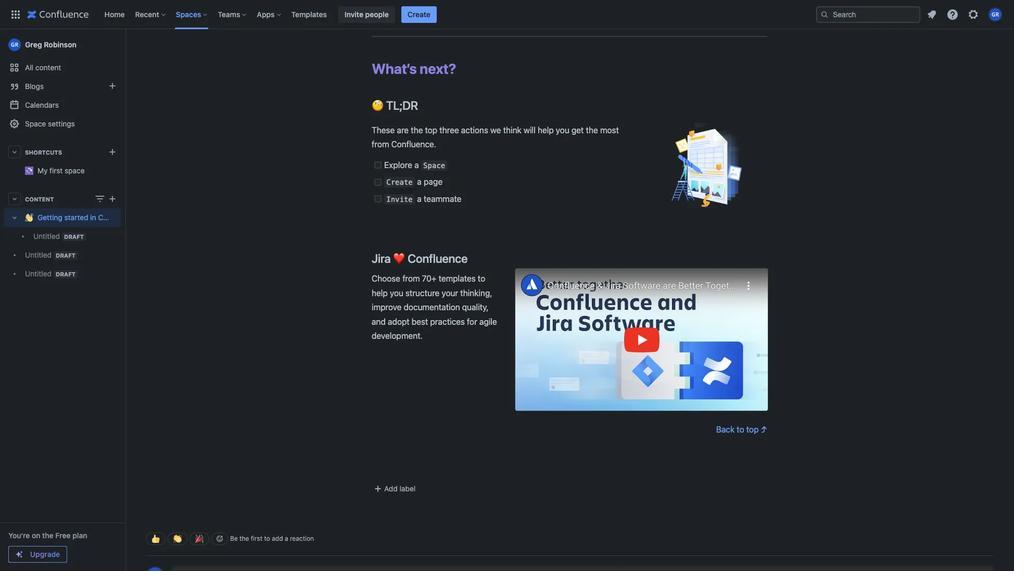 Task type: describe. For each thing, give the bounding box(es) containing it.
create a page
[[387, 177, 443, 187]]

a for page
[[417, 177, 422, 187]]

recent button
[[132, 6, 170, 23]]

settings icon image
[[968, 8, 980, 21]]

top inside these are the top three actions we think will help you get the most from confluence.
[[425, 125, 438, 135]]

all content link
[[4, 58, 121, 77]]

actions
[[461, 125, 489, 135]]

your
[[442, 288, 458, 298]]

🧐
[[372, 99, 384, 113]]

content
[[25, 196, 54, 202]]

these are the top three actions we think will help you get the most from confluence.
[[372, 125, 621, 149]]

think
[[503, 125, 522, 135]]

2 vertical spatial draft
[[56, 271, 76, 278]]

create for create a page
[[387, 178, 413, 187]]

space element
[[0, 29, 168, 571]]

my first space for my first space link above change view icon
[[121, 162, 168, 171]]

:tada: image
[[195, 535, 204, 543]]

adopt
[[388, 317, 410, 326]]

content button
[[4, 190, 121, 208]]

tl;dr
[[386, 99, 418, 113]]

help icon image
[[947, 8, 959, 21]]

1 horizontal spatial top
[[747, 425, 759, 434]]

space settings link
[[4, 115, 121, 133]]

home link
[[101, 6, 128, 23]]

space for my first space link above change view icon
[[148, 162, 168, 171]]

templates link
[[288, 6, 330, 23]]

invite for people
[[345, 10, 364, 18]]

getting
[[38, 213, 62, 222]]

greg robinson link
[[4, 34, 121, 55]]

add
[[384, 484, 398, 493]]

collapse sidebar image
[[114, 34, 136, 55]]

all content
[[25, 63, 61, 72]]

back
[[717, 425, 735, 434]]

getting started in confluence link
[[4, 208, 137, 227]]

❤️
[[393, 252, 405, 266]]

robinson
[[44, 40, 77, 49]]

you're on the free plan
[[8, 531, 87, 540]]

recent
[[135, 10, 159, 18]]

the right get
[[586, 125, 598, 135]]

space inside explore a space
[[424, 161, 445, 170]]

invite a teammate
[[387, 194, 462, 203]]

what's
[[372, 60, 417, 77]]

tree inside space element
[[4, 208, 137, 283]]

apps
[[257, 10, 275, 18]]

2 horizontal spatial first
[[251, 535, 263, 543]]

a for space
[[415, 160, 419, 170]]

choose from 70+ templates to help you structure your thinking, improve documentation quality, and adopt best practices for agile development.
[[372, 274, 499, 341]]

templates
[[439, 274, 476, 284]]

practices
[[430, 317, 465, 326]]

are
[[397, 125, 409, 135]]

appswitcher icon image
[[9, 8, 22, 21]]

search image
[[821, 10, 829, 18]]

a for teammate
[[417, 194, 422, 203]]

in
[[90, 213, 96, 222]]

1 vertical spatial untitled draft
[[25, 251, 76, 259]]

space settings
[[25, 119, 75, 128]]

and
[[372, 317, 386, 326]]

my for my first space link under shortcuts "dropdown button"
[[38, 166, 48, 175]]

we
[[491, 125, 501, 135]]

back to top ⤴
[[717, 425, 768, 434]]

documentation
[[404, 303, 460, 312]]

the inside space element
[[42, 531, 53, 540]]

you inside these are the top three actions we think will help you get the most from confluence.
[[556, 125, 570, 135]]

:tada: image
[[195, 535, 204, 543]]

spaces
[[176, 10, 201, 18]]

0 horizontal spatial to
[[264, 535, 270, 543]]

70+
[[422, 274, 437, 284]]

blogs
[[25, 82, 44, 91]]

:thumbsup: image
[[152, 535, 160, 543]]

upgrade
[[30, 550, 60, 559]]

what's next?
[[372, 60, 456, 77]]

create a blog image
[[106, 80, 119, 92]]

improve
[[372, 303, 402, 312]]

home
[[104, 10, 125, 18]]

my first space link down shortcuts "dropdown button"
[[38, 166, 85, 175]]

calendars
[[25, 101, 59, 109]]

invite for a
[[387, 195, 413, 203]]

0 horizontal spatial space
[[25, 119, 46, 128]]

0 vertical spatial copy image
[[455, 63, 468, 75]]

first for my first space link under shortcuts "dropdown button"
[[50, 166, 63, 175]]

⤴
[[761, 425, 768, 434]]

:thumbsup: image
[[152, 535, 160, 543]]

choose
[[372, 274, 401, 284]]

all
[[25, 63, 33, 72]]

invite people button
[[339, 6, 395, 23]]

create a page image
[[106, 193, 119, 205]]

plan
[[73, 531, 87, 540]]

getting started in confluence
[[38, 213, 137, 222]]

confluence.
[[391, 140, 437, 149]]

back to top ⤴ link
[[717, 425, 768, 434]]



Task type: locate. For each thing, give the bounding box(es) containing it.
explore
[[384, 160, 413, 170]]

0 vertical spatial invite
[[345, 10, 364, 18]]

add shortcut image
[[106, 146, 119, 158]]

to
[[478, 274, 486, 284], [737, 425, 745, 434], [264, 535, 270, 543]]

0 horizontal spatial invite
[[345, 10, 364, 18]]

create inside global element
[[408, 10, 431, 18]]

untitled draft
[[33, 232, 84, 241], [25, 251, 76, 259], [25, 269, 76, 278]]

free
[[55, 531, 71, 540]]

0 horizontal spatial top
[[425, 125, 438, 135]]

be
[[230, 535, 238, 543]]

jira
[[372, 252, 391, 266]]

create for create
[[408, 10, 431, 18]]

premium image
[[15, 551, 23, 559]]

top left ⤴ on the right of the page
[[747, 425, 759, 434]]

space
[[148, 162, 168, 171], [65, 166, 85, 175]]

create right the people
[[408, 10, 431, 18]]

confluence down create a page "icon"
[[98, 213, 137, 222]]

1 horizontal spatial my first space
[[121, 162, 168, 171]]

quality,
[[462, 303, 489, 312]]

0 vertical spatial you
[[556, 125, 570, 135]]

a up the create a page
[[415, 160, 419, 170]]

0 horizontal spatial space
[[65, 166, 85, 175]]

my inside my first space link
[[121, 162, 131, 171]]

to right the "back"
[[737, 425, 745, 434]]

1 vertical spatial from
[[403, 274, 420, 284]]

invite down the create a page
[[387, 195, 413, 203]]

confluence image
[[27, 8, 89, 21], [27, 8, 89, 21]]

add reaction image
[[216, 535, 224, 543]]

0 vertical spatial help
[[538, 125, 554, 135]]

space up 'page'
[[424, 161, 445, 170]]

1 vertical spatial top
[[747, 425, 759, 434]]

0 horizontal spatial my first space
[[38, 166, 85, 175]]

development.
[[372, 331, 423, 341]]

these
[[372, 125, 395, 135]]

1 vertical spatial confluence
[[408, 252, 468, 266]]

to up thinking, in the left of the page
[[478, 274, 486, 284]]

the right on
[[42, 531, 53, 540]]

the
[[411, 125, 423, 135], [586, 125, 598, 135], [42, 531, 53, 540], [240, 535, 249, 543]]

0 vertical spatial confluence
[[98, 213, 137, 222]]

help right will
[[538, 125, 554, 135]]

my first space link up change view icon
[[4, 161, 168, 180]]

1 vertical spatial copy image
[[467, 252, 479, 265]]

from down these in the left of the page
[[372, 140, 389, 149]]

spaces button
[[173, 6, 212, 23]]

draft
[[64, 233, 84, 240], [56, 252, 76, 259], [56, 271, 76, 278]]

best
[[412, 317, 428, 326]]

you're
[[8, 531, 30, 540]]

tree item
[[4, 208, 137, 246]]

2 vertical spatial untitled
[[25, 269, 52, 278]]

tree containing getting started in confluence
[[4, 208, 137, 283]]

2 horizontal spatial to
[[737, 425, 745, 434]]

0 horizontal spatial help
[[372, 288, 388, 298]]

banner
[[0, 0, 1015, 29]]

greg robinson
[[25, 40, 77, 49]]

agile
[[480, 317, 497, 326]]

1 vertical spatial invite
[[387, 195, 413, 203]]

my first space link
[[4, 161, 168, 180], [38, 166, 85, 175]]

0 vertical spatial draft
[[64, 233, 84, 240]]

1 horizontal spatial confluence
[[408, 252, 468, 266]]

1 vertical spatial draft
[[56, 252, 76, 259]]

people
[[365, 10, 389, 18]]

jira ❤️ confluence
[[372, 252, 468, 266]]

1 horizontal spatial help
[[538, 125, 554, 135]]

1 horizontal spatial space
[[424, 161, 445, 170]]

upgrade button
[[9, 547, 67, 563]]

confluence up 70+
[[408, 252, 468, 266]]

:clap: image
[[173, 535, 182, 543], [173, 535, 182, 543]]

to inside choose from 70+ templates to help you structure your thinking, improve documentation quality, and adopt best practices for agile development.
[[478, 274, 486, 284]]

will
[[524, 125, 536, 135]]

tree item containing getting started in confluence
[[4, 208, 137, 246]]

teams button
[[215, 6, 251, 23]]

1 vertical spatial space
[[424, 161, 445, 170]]

1 vertical spatial help
[[372, 288, 388, 298]]

the right be
[[240, 535, 249, 543]]

a right add
[[285, 535, 288, 543]]

blogs link
[[4, 77, 121, 96]]

space for my first space link under shortcuts "dropdown button"
[[65, 166, 85, 175]]

top
[[425, 125, 438, 135], [747, 425, 759, 434]]

add
[[272, 535, 283, 543]]

Add label text field
[[371, 484, 451, 494]]

my first space
[[121, 162, 168, 171], [38, 166, 85, 175]]

tree
[[4, 208, 137, 283]]

the right are
[[411, 125, 423, 135]]

explore a space
[[384, 160, 445, 170]]

from left 70+
[[403, 274, 420, 284]]

create down explore
[[387, 178, 413, 187]]

shortcuts button
[[4, 143, 121, 161]]

1 vertical spatial you
[[390, 288, 404, 298]]

2 vertical spatial to
[[264, 535, 270, 543]]

0 vertical spatial top
[[425, 125, 438, 135]]

change view image
[[94, 193, 106, 205]]

1 horizontal spatial to
[[478, 274, 486, 284]]

templates
[[291, 10, 327, 18]]

invite
[[345, 10, 364, 18], [387, 195, 413, 203]]

you
[[556, 125, 570, 135], [390, 288, 404, 298]]

0 horizontal spatial you
[[390, 288, 404, 298]]

help down choose
[[372, 288, 388, 298]]

global element
[[6, 0, 815, 29]]

calendars link
[[4, 96, 121, 115]]

thinking,
[[461, 288, 493, 298]]

1 vertical spatial untitled
[[25, 251, 52, 259]]

teammate
[[424, 194, 462, 203]]

first for my first space link above change view icon
[[133, 162, 146, 171]]

tree item inside space element
[[4, 208, 137, 246]]

0 vertical spatial untitled
[[33, 232, 60, 241]]

a down the create a page
[[417, 194, 422, 203]]

create link
[[401, 6, 437, 23]]

confluence inside the getting started in confluence link
[[98, 213, 137, 222]]

0 horizontal spatial my
[[38, 166, 48, 175]]

1 horizontal spatial from
[[403, 274, 420, 284]]

0 vertical spatial from
[[372, 140, 389, 149]]

1 horizontal spatial invite
[[387, 195, 413, 203]]

invite inside the invite a teammate
[[387, 195, 413, 203]]

create
[[408, 10, 431, 18], [387, 178, 413, 187]]

0 vertical spatial untitled draft
[[33, 232, 84, 241]]

add label
[[384, 484, 416, 493]]

my for my first space link above change view icon
[[121, 162, 131, 171]]

next?
[[420, 60, 456, 77]]

0 vertical spatial to
[[478, 274, 486, 284]]

1 horizontal spatial first
[[133, 162, 146, 171]]

copy image
[[455, 63, 468, 75], [467, 252, 479, 265]]

0 horizontal spatial first
[[50, 166, 63, 175]]

my first space for my first space link under shortcuts "dropdown button"
[[38, 166, 85, 175]]

0 horizontal spatial confluence
[[98, 213, 137, 222]]

shortcuts
[[25, 149, 62, 155]]

invite inside button
[[345, 10, 364, 18]]

started
[[64, 213, 88, 222]]

invite people
[[345, 10, 389, 18]]

🧐 tl;dr
[[372, 99, 418, 113]]

to left add
[[264, 535, 270, 543]]

1 vertical spatial to
[[737, 425, 745, 434]]

get
[[572, 125, 584, 135]]

2 vertical spatial untitled draft
[[25, 269, 76, 278]]

from
[[372, 140, 389, 149], [403, 274, 420, 284]]

1 horizontal spatial you
[[556, 125, 570, 135]]

1 horizontal spatial space
[[148, 162, 168, 171]]

greg
[[25, 40, 42, 49]]

help inside choose from 70+ templates to help you structure your thinking, improve documentation quality, and adopt best practices for agile development.
[[372, 288, 388, 298]]

most
[[600, 125, 619, 135]]

for
[[467, 317, 478, 326]]

create inside the create a page
[[387, 178, 413, 187]]

Search field
[[817, 6, 921, 23]]

structure
[[406, 288, 440, 298]]

my
[[121, 162, 131, 171], [38, 166, 48, 175]]

1 horizontal spatial my
[[121, 162, 131, 171]]

help inside these are the top three actions we think will help you get the most from confluence.
[[538, 125, 554, 135]]

from inside choose from 70+ templates to help you structure your thinking, improve documentation quality, and adopt best practices for agile development.
[[403, 274, 420, 284]]

1 vertical spatial create
[[387, 178, 413, 187]]

page
[[424, 177, 443, 187]]

0 horizontal spatial from
[[372, 140, 389, 149]]

a
[[415, 160, 419, 170], [417, 177, 422, 187], [417, 194, 422, 203], [285, 535, 288, 543]]

copy image
[[417, 99, 430, 112]]

on
[[32, 531, 40, 540]]

you left get
[[556, 125, 570, 135]]

apps button
[[254, 6, 285, 23]]

space down calendars
[[25, 119, 46, 128]]

content
[[35, 63, 61, 72]]

a left 'page'
[[417, 177, 422, 187]]

invite left the people
[[345, 10, 364, 18]]

three
[[440, 125, 459, 135]]

you up improve
[[390, 288, 404, 298]]

be the first to add a reaction
[[230, 535, 314, 543]]

banner containing home
[[0, 0, 1015, 29]]

notification icon image
[[926, 8, 939, 21]]

0 vertical spatial space
[[25, 119, 46, 128]]

reaction
[[290, 535, 314, 543]]

you inside choose from 70+ templates to help you structure your thinking, improve documentation quality, and adopt best practices for agile development.
[[390, 288, 404, 298]]

help
[[538, 125, 554, 135], [372, 288, 388, 298]]

teams
[[218, 10, 240, 18]]

settings
[[48, 119, 75, 128]]

0 vertical spatial create
[[408, 10, 431, 18]]

top left "three"
[[425, 125, 438, 135]]

space
[[25, 119, 46, 128], [424, 161, 445, 170]]

from inside these are the top three actions we think will help you get the most from confluence.
[[372, 140, 389, 149]]



Task type: vqa. For each thing, say whether or not it's contained in the screenshot.
draft.
no



